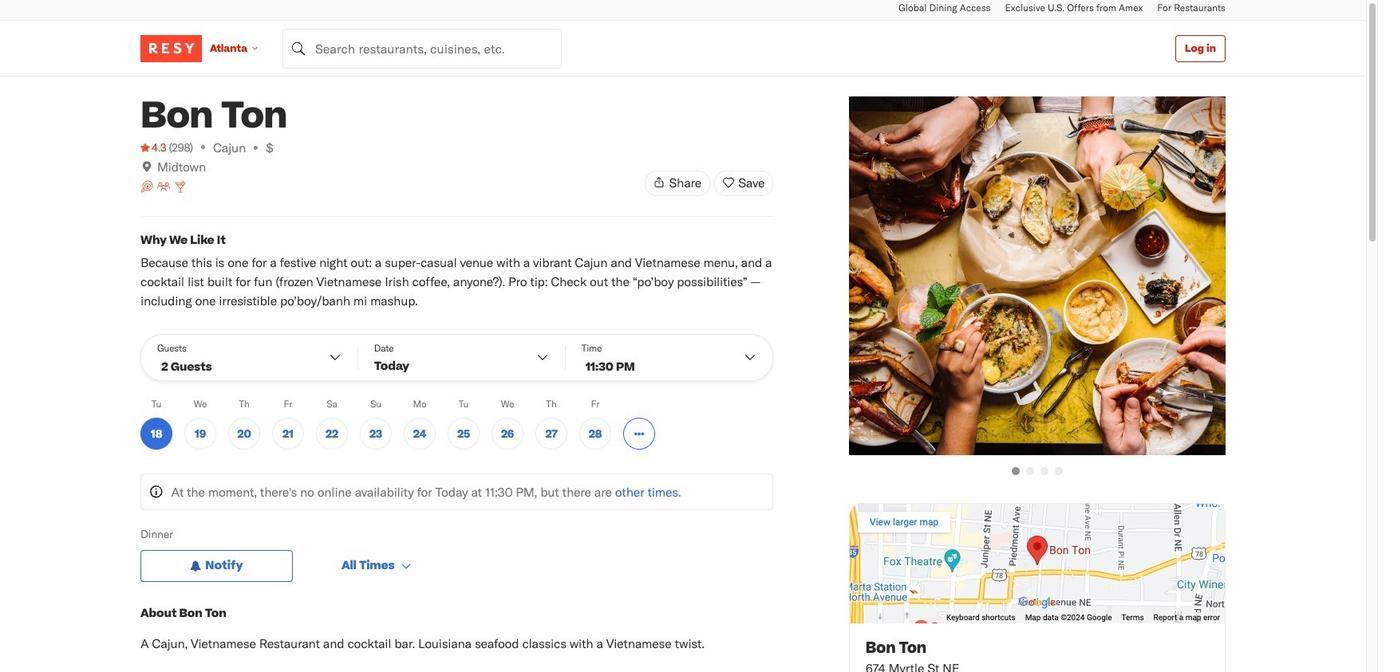 Task type: describe. For each thing, give the bounding box(es) containing it.
Search restaurants, cuisines, etc. text field
[[282, 28, 562, 68]]



Task type: locate. For each thing, give the bounding box(es) containing it.
4.3 out of 5 stars image
[[140, 140, 166, 156]]

None field
[[282, 28, 562, 68]]



Task type: vqa. For each thing, say whether or not it's contained in the screenshot.
4.9 out of 5 stars icon
no



